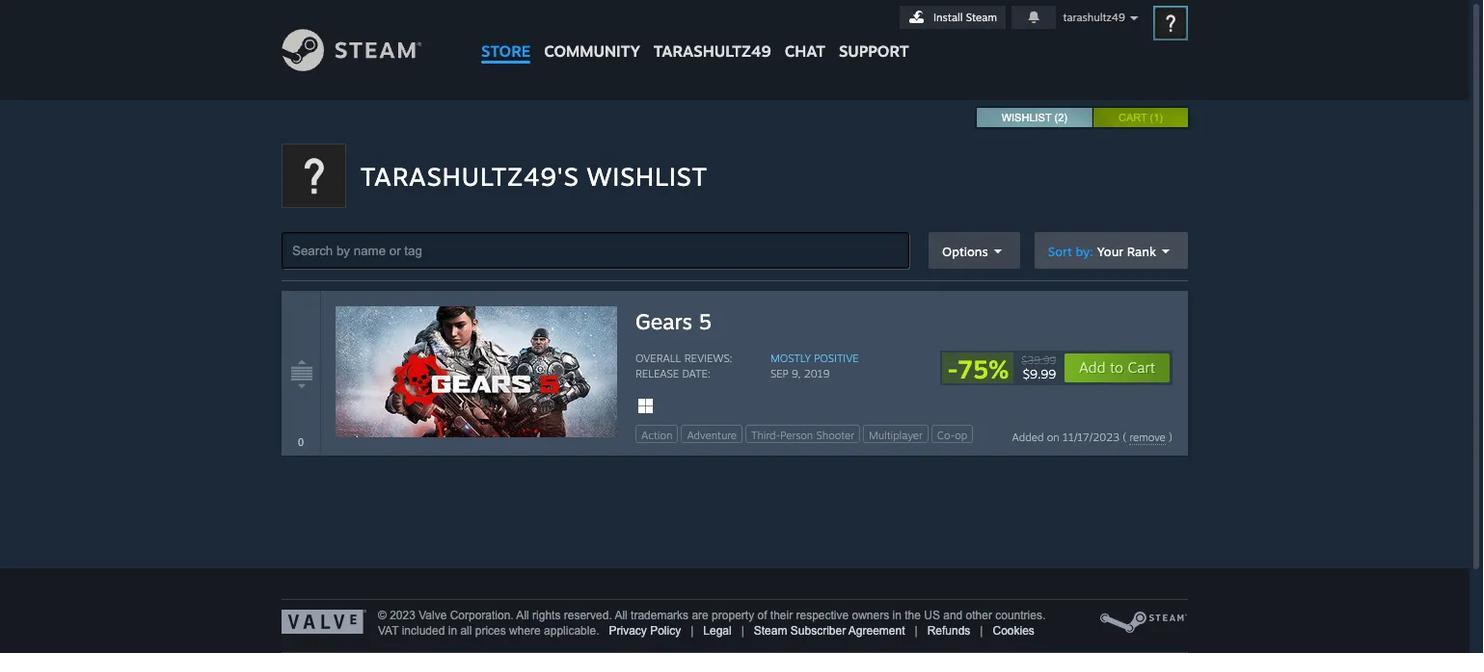 Task type: describe. For each thing, give the bounding box(es) containing it.
their
[[770, 610, 793, 623]]

75%
[[958, 354, 1009, 385]]

prices
[[475, 625, 506, 639]]

) for 2
[[1064, 112, 1068, 123]]

gears 5
[[636, 309, 712, 335]]

tarashultz49's wishlist
[[361, 161, 708, 192]]

1 all from the left
[[516, 610, 529, 623]]

5
[[699, 309, 712, 335]]

install steam
[[934, 11, 997, 24]]

trademarks
[[631, 610, 689, 623]]

vat
[[378, 625, 399, 639]]

2 all from the left
[[615, 610, 628, 623]]

community link
[[537, 0, 647, 70]]

owners
[[852, 610, 889, 623]]

the
[[905, 610, 921, 623]]

to
[[1110, 359, 1124, 377]]

support
[[839, 41, 909, 61]]

respective
[[796, 610, 849, 623]]

sort
[[1048, 244, 1072, 259]]

where
[[509, 625, 541, 639]]

multiplayer
[[869, 429, 923, 443]]

cookies link
[[993, 625, 1035, 639]]

install steam link
[[900, 6, 1006, 29]]

© 2023 valve corporation.  all rights reserved.  all trademarks are property of their respective owners in the us and other countries. vat included in all prices where applicable. privacy policy | legal | steam subscriber agreement | refunds | cookies
[[378, 610, 1046, 639]]

third-
[[751, 429, 781, 443]]

are
[[692, 610, 709, 623]]

corporation.
[[450, 610, 514, 623]]

cookies
[[993, 625, 1035, 639]]

cart         ( 1 )
[[1119, 112, 1163, 123]]

legal link
[[703, 625, 732, 639]]

legal
[[703, 625, 732, 639]]

wishlist
[[1002, 112, 1052, 123]]

1 | from the left
[[691, 625, 694, 639]]

0 vertical spatial tarashultz49
[[1063, 11, 1125, 24]]

subscriber
[[791, 625, 846, 639]]

chat
[[785, 41, 826, 61]]

all
[[460, 625, 472, 639]]

rights
[[532, 610, 561, 623]]

$9.99
[[1023, 367, 1056, 382]]

added on 11/17/2023 ( remove )
[[1012, 431, 1173, 445]]

agreement
[[849, 625, 905, 639]]

) for 1
[[1160, 112, 1163, 123]]

1 vertical spatial cart
[[1128, 359, 1155, 377]]

0 horizontal spatial tarashultz49
[[654, 41, 771, 61]]

property
[[712, 610, 754, 623]]

support link
[[832, 0, 916, 66]]

your
[[1097, 244, 1124, 259]]

added
[[1012, 431, 1044, 445]]

-75%
[[947, 354, 1009, 385]]

gears
[[636, 309, 692, 335]]

of
[[758, 610, 767, 623]]

wishlist
[[587, 161, 708, 192]]

overall
[[636, 352, 681, 366]]

2 horizontal spatial )
[[1169, 431, 1173, 445]]

$39.99 $9.99
[[1022, 354, 1056, 382]]

steam subscriber agreement link
[[754, 625, 905, 639]]

1 valve software image from the left
[[282, 611, 367, 635]]

reviews:
[[685, 352, 733, 366]]

1
[[1154, 112, 1160, 123]]

2 valve software image from the left
[[1100, 611, 1188, 636]]

2 | from the left
[[741, 625, 744, 639]]

overall reviews:
[[636, 352, 733, 366]]

mostly
[[771, 352, 811, 366]]

by:
[[1076, 244, 1094, 259]]

tarashultz49 link
[[647, 0, 778, 70]]



Task type: vqa. For each thing, say whether or not it's contained in the screenshot.
THAT
no



Task type: locate. For each thing, give the bounding box(es) containing it.
mostly positive release date:
[[636, 352, 859, 381]]

( for 2
[[1055, 112, 1058, 123]]

refunds
[[928, 625, 971, 639]]

store
[[481, 41, 531, 61]]

(
[[1055, 112, 1058, 123], [1150, 112, 1154, 123], [1123, 431, 1127, 445]]

1 horizontal spatial all
[[615, 610, 628, 623]]

1 horizontal spatial tarashultz49
[[1063, 11, 1125, 24]]

included
[[402, 625, 445, 639]]

valve
[[419, 610, 447, 623]]

3 | from the left
[[915, 625, 918, 639]]

third-person shooter
[[751, 429, 855, 443]]

in left all
[[448, 625, 457, 639]]

2019
[[804, 367, 830, 381]]

other
[[966, 610, 992, 623]]

refunds link
[[928, 625, 971, 639]]

0 horizontal spatial steam
[[754, 625, 788, 639]]

sep
[[771, 367, 789, 381]]

0 vertical spatial in
[[893, 610, 902, 623]]

steam right install
[[966, 11, 997, 24]]

| down property
[[741, 625, 744, 639]]

( right wishlist
[[1055, 112, 1058, 123]]

cart left 1
[[1119, 112, 1147, 123]]

( left remove on the right of page
[[1123, 431, 1127, 445]]

wishlist                 ( 2 )
[[1002, 112, 1068, 123]]

all up the where
[[516, 610, 529, 623]]

1 horizontal spatial steam
[[966, 11, 997, 24]]

co-op
[[937, 429, 968, 443]]

co-
[[937, 429, 955, 443]]

cart right to
[[1128, 359, 1155, 377]]

positive
[[814, 352, 859, 366]]

us
[[924, 610, 940, 623]]

adventure
[[687, 429, 737, 443]]

1 horizontal spatial in
[[893, 610, 902, 623]]

on
[[1047, 431, 1060, 445]]

| down 'the'
[[915, 625, 918, 639]]

valve software image
[[282, 611, 367, 635], [1100, 611, 1188, 636]]

remove
[[1130, 431, 1166, 445]]

1 vertical spatial tarashultz49
[[654, 41, 771, 61]]

steam inside © 2023 valve corporation.  all rights reserved.  all trademarks are property of their respective owners in the us and other countries. vat included in all prices where applicable. privacy policy | legal | steam subscriber agreement | refunds | cookies
[[754, 625, 788, 639]]

0 horizontal spatial all
[[516, 610, 529, 623]]

0 horizontal spatial (
[[1055, 112, 1058, 123]]

policy
[[650, 625, 681, 639]]

chat link
[[778, 0, 832, 66]]

0 horizontal spatial in
[[448, 625, 457, 639]]

sort by: your rank
[[1048, 244, 1156, 259]]

None text field
[[286, 434, 315, 451]]

community
[[544, 41, 640, 61]]

privacy
[[609, 625, 647, 639]]

action
[[641, 429, 673, 443]]

1 vertical spatial in
[[448, 625, 457, 639]]

1 vertical spatial steam
[[754, 625, 788, 639]]

release
[[636, 367, 679, 381]]

store link
[[475, 0, 537, 70]]

add to cart
[[1079, 359, 1155, 377]]

and
[[944, 610, 963, 623]]

0 vertical spatial steam
[[966, 11, 997, 24]]

1 horizontal spatial )
[[1160, 112, 1163, 123]]

0 horizontal spatial )
[[1064, 112, 1068, 123]]

shooter
[[817, 429, 855, 443]]

person
[[781, 429, 813, 443]]

tarashultz49
[[1063, 11, 1125, 24], [654, 41, 771, 61]]

install
[[934, 11, 963, 24]]

1 horizontal spatial valve software image
[[1100, 611, 1188, 636]]

©
[[378, 610, 387, 623]]

| down other
[[980, 625, 983, 639]]

add
[[1079, 359, 1106, 377]]

2023
[[390, 610, 416, 623]]

add to cart link
[[1064, 353, 1171, 384]]

4 | from the left
[[980, 625, 983, 639]]

|
[[691, 625, 694, 639], [741, 625, 744, 639], [915, 625, 918, 639], [980, 625, 983, 639]]

options
[[942, 244, 988, 259]]

2 horizontal spatial (
[[1150, 112, 1154, 123]]

0 vertical spatial cart
[[1119, 112, 1147, 123]]

op
[[955, 429, 968, 443]]

all up privacy
[[615, 610, 628, 623]]

( for 1
[[1150, 112, 1154, 123]]

11/17/2023
[[1063, 431, 1120, 445]]

9,
[[792, 367, 801, 381]]

tarashultz49's
[[361, 161, 579, 192]]

-
[[947, 354, 958, 385]]

)
[[1064, 112, 1068, 123], [1160, 112, 1163, 123], [1169, 431, 1173, 445]]

cart
[[1119, 112, 1147, 123], [1128, 359, 1155, 377]]

| down are
[[691, 625, 694, 639]]

rank
[[1127, 244, 1156, 259]]

all
[[516, 610, 529, 623], [615, 610, 628, 623]]

( right 2
[[1150, 112, 1154, 123]]

0 horizontal spatial valve software image
[[282, 611, 367, 635]]

$39.99
[[1022, 354, 1056, 367]]

sep 9, 2019
[[771, 367, 830, 381]]

in left 'the'
[[893, 610, 902, 623]]

privacy policy link
[[609, 625, 681, 639]]

countries.
[[996, 610, 1046, 623]]

2
[[1058, 112, 1064, 123]]

steam down of
[[754, 625, 788, 639]]

Search by name or tag text field
[[282, 232, 910, 269]]

date:
[[682, 367, 711, 381]]

reserved.
[[564, 610, 612, 623]]

1 horizontal spatial (
[[1123, 431, 1127, 445]]

applicable.
[[544, 625, 599, 639]]



